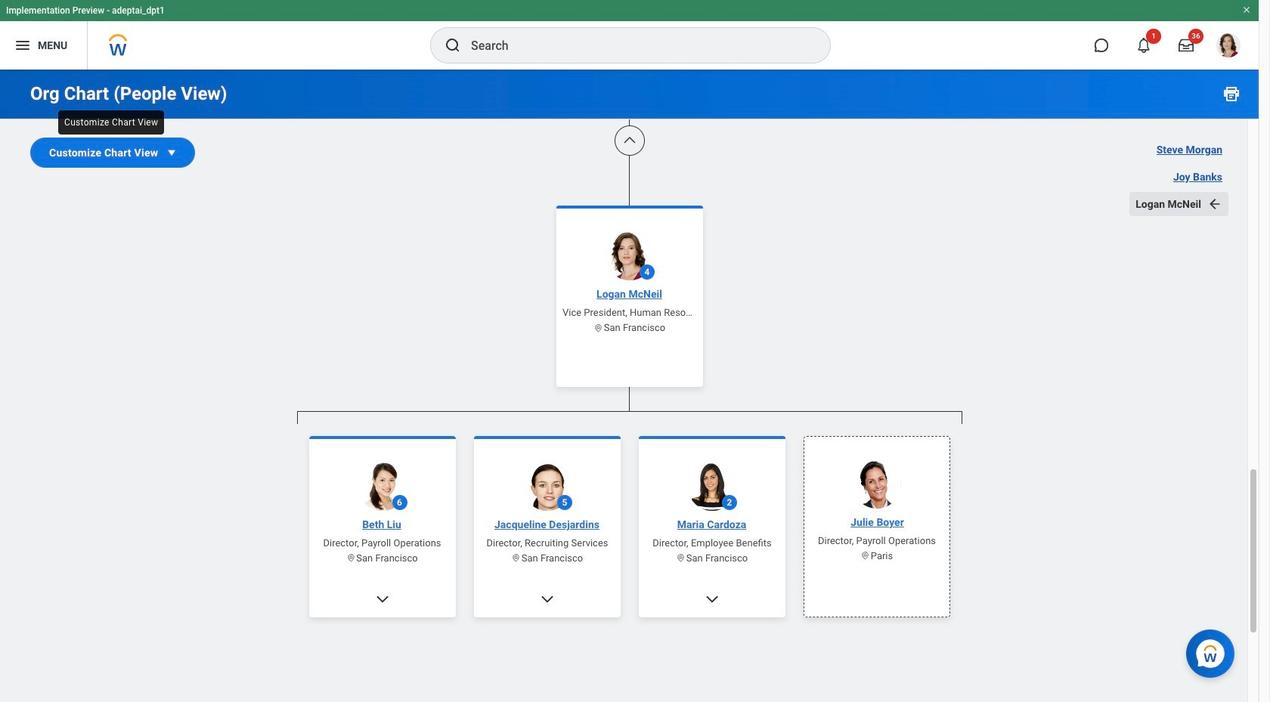 Task type: describe. For each thing, give the bounding box(es) containing it.
0 horizontal spatial location image
[[511, 553, 521, 563]]

close environment banner image
[[1242, 5, 1251, 14]]

search image
[[444, 36, 462, 54]]

Search Workday  search field
[[471, 29, 799, 62]]

arrow left image
[[1208, 197, 1223, 212]]

chevron down image for right location icon
[[704, 592, 719, 607]]

caret down image
[[164, 145, 179, 160]]

profile logan mcneil image
[[1217, 33, 1241, 61]]

1 horizontal spatial location image
[[594, 323, 604, 333]]

chevron up image
[[622, 133, 637, 148]]



Task type: locate. For each thing, give the bounding box(es) containing it.
main content
[[0, 0, 1259, 702]]

2 horizontal spatial location image
[[676, 553, 686, 563]]

location image
[[594, 323, 604, 333], [511, 553, 521, 563], [676, 553, 686, 563]]

1 horizontal spatial chevron down image
[[539, 592, 555, 607]]

chevron down image
[[375, 592, 390, 607], [539, 592, 555, 607], [704, 592, 719, 607]]

logan mcneil, logan mcneil, 4 direct reports element
[[297, 424, 962, 702]]

1 horizontal spatial location image
[[861, 551, 871, 561]]

justify image
[[14, 36, 32, 54]]

0 horizontal spatial location image
[[347, 553, 356, 563]]

inbox large image
[[1179, 38, 1194, 53]]

banner
[[0, 0, 1259, 70]]

0 horizontal spatial chevron down image
[[375, 592, 390, 607]]

chevron down image for the leftmost location icon
[[539, 592, 555, 607]]

1 chevron down image from the left
[[375, 592, 390, 607]]

2 horizontal spatial chevron down image
[[704, 592, 719, 607]]

location image
[[861, 551, 871, 561], [347, 553, 356, 563]]

tooltip
[[55, 107, 167, 138]]

print org chart image
[[1223, 85, 1241, 103]]

3 chevron down image from the left
[[704, 592, 719, 607]]

chevron down image for leftmost location image
[[375, 592, 390, 607]]

notifications large image
[[1136, 38, 1152, 53]]

2 chevron down image from the left
[[539, 592, 555, 607]]



Task type: vqa. For each thing, say whether or not it's contained in the screenshot.
"Location Name" element
no



